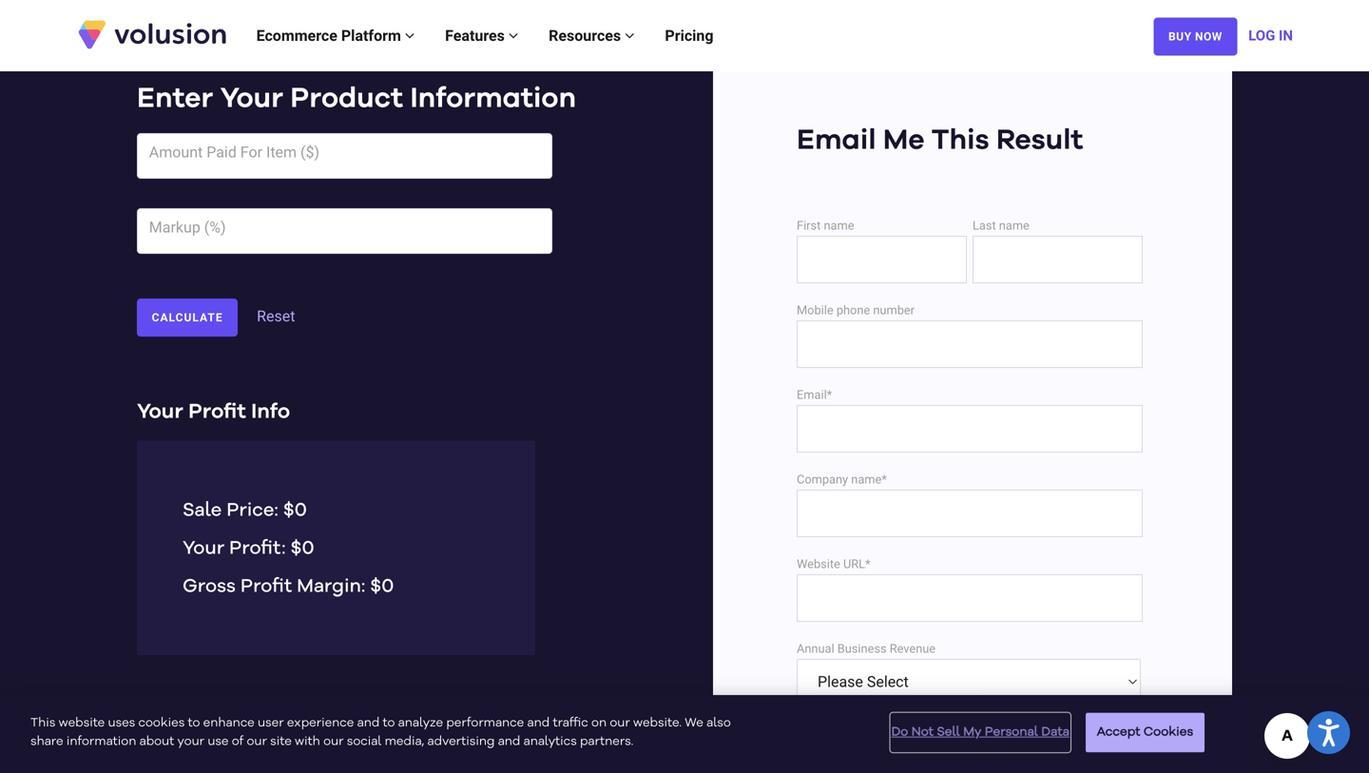 Task type: vqa. For each thing, say whether or not it's contained in the screenshot.
the revenue
yes



Task type: describe. For each thing, give the bounding box(es) containing it.
2 vertical spatial $0
[[370, 578, 394, 597]]

sale price: $0
[[183, 502, 307, 521]]

margin:
[[297, 578, 366, 597]]

do
[[892, 726, 909, 739]]

advertising
[[428, 736, 495, 748]]

website
[[797, 557, 840, 571]]

not
[[912, 726, 934, 739]]

business
[[838, 641, 887, 656]]

email for email me this result
[[797, 126, 876, 155]]

me
[[883, 126, 925, 155]]

* for url
[[865, 557, 871, 571]]

url
[[843, 557, 865, 571]]

now
[[1195, 30, 1223, 43]]

log in
[[1249, 27, 1293, 44]]

gross profit margin: $0
[[183, 578, 394, 597]]

pricing
[[665, 27, 714, 45]]

analyze
[[398, 717, 443, 729]]

ecommerce platform link
[[241, 7, 430, 64]]

number
[[873, 303, 915, 317]]

volusion logo image
[[76, 18, 228, 51]]

use
[[208, 736, 229, 748]]

amount paid for item ($)
[[149, 143, 320, 161]]

open accessibe: accessibility options, statement and help image
[[1318, 719, 1340, 747]]

your for your profit info
[[137, 401, 183, 422]]

with
[[295, 736, 320, 748]]

information
[[410, 84, 576, 113]]

phone
[[837, 303, 870, 317]]

profit for your
[[188, 401, 246, 422]]

your profit: $0
[[183, 540, 314, 559]]

$0 for your profit: $0
[[290, 540, 314, 559]]

accept cookies
[[1097, 726, 1194, 739]]

first name
[[797, 218, 854, 233]]

also
[[707, 717, 731, 729]]

email me this result
[[797, 126, 1084, 155]]

website url *
[[797, 557, 871, 571]]

(%)
[[204, 218, 226, 236]]

profit for gross
[[241, 578, 292, 597]]

email for email *
[[797, 388, 827, 402]]

in
[[1279, 27, 1293, 44]]

revenue
[[890, 641, 936, 656]]

($)
[[301, 143, 320, 161]]

platform
[[341, 27, 401, 45]]

mobile
[[797, 303, 834, 317]]

do not sell my personal data button
[[892, 714, 1070, 752]]

annual business revenue
[[797, 641, 936, 656]]

log
[[1249, 27, 1276, 44]]

annual
[[797, 641, 835, 656]]

result
[[997, 126, 1084, 155]]

accept cookies button
[[1086, 713, 1205, 753]]

resources
[[549, 27, 625, 45]]

name for last name
[[999, 218, 1030, 233]]

site
[[270, 736, 292, 748]]

0 horizontal spatial and
[[357, 717, 380, 729]]

resources link
[[534, 7, 650, 64]]

traffic
[[553, 717, 588, 729]]

reset
[[257, 307, 295, 325]]

analytics
[[524, 736, 577, 748]]

calculate
[[152, 311, 223, 324]]

information
[[66, 736, 136, 748]]

buy
[[1169, 30, 1192, 43]]

data
[[1042, 726, 1070, 739]]

2 horizontal spatial and
[[527, 717, 550, 729]]

last name
[[973, 218, 1030, 233]]

we
[[685, 717, 704, 729]]

markup
[[149, 218, 200, 236]]

your profit info
[[137, 401, 290, 422]]

sale
[[183, 502, 222, 521]]

company name *
[[797, 472, 887, 486]]

website
[[59, 717, 105, 729]]

amount
[[149, 143, 203, 161]]

1 horizontal spatial our
[[323, 736, 344, 748]]

info
[[251, 401, 290, 422]]

do not sell my personal data
[[892, 726, 1070, 739]]



Task type: locate. For each thing, give the bounding box(es) containing it.
and
[[357, 717, 380, 729], [527, 717, 550, 729], [498, 736, 521, 748]]

our right the on
[[610, 717, 630, 729]]

our right of
[[247, 736, 267, 748]]

share
[[30, 736, 63, 748]]

to up media,
[[383, 717, 395, 729]]

angle down image
[[625, 28, 635, 43]]

2 horizontal spatial *
[[882, 472, 887, 486]]

None email field
[[797, 405, 1143, 453]]

this up share
[[30, 717, 56, 729]]

experience
[[287, 717, 354, 729]]

0 horizontal spatial to
[[188, 717, 200, 729]]

partners.
[[580, 736, 634, 748]]

1 horizontal spatial this
[[932, 126, 990, 155]]

1 vertical spatial email
[[797, 388, 827, 402]]

*
[[827, 388, 832, 402], [882, 472, 887, 486], [865, 557, 871, 571]]

$0 right "margin:"
[[370, 578, 394, 597]]

about
[[139, 736, 174, 748]]

0 vertical spatial *
[[827, 388, 832, 402]]

angle down image
[[405, 28, 415, 43], [509, 28, 518, 43]]

* right website
[[865, 557, 871, 571]]

for
[[240, 143, 262, 161]]

angle down image up "information"
[[509, 28, 518, 43]]

Mobile phone number text field
[[797, 320, 1143, 368]]

price:
[[227, 502, 278, 521]]

website.
[[633, 717, 682, 729]]

$0
[[283, 502, 307, 521], [290, 540, 314, 559], [370, 578, 394, 597]]

accept
[[1097, 726, 1141, 739]]

Amount Paid For Item ($) number field
[[137, 133, 553, 179]]

social
[[347, 736, 382, 748]]

name for company name *
[[851, 472, 882, 486]]

to
[[188, 717, 200, 729], [383, 717, 395, 729]]

uses
[[108, 717, 135, 729]]

2 email from the top
[[797, 388, 827, 402]]

1 angle down image from the left
[[405, 28, 415, 43]]

this
[[932, 126, 990, 155], [30, 717, 56, 729]]

None text field
[[797, 490, 1143, 537], [797, 574, 1143, 622], [797, 490, 1143, 537], [797, 574, 1143, 622]]

1 vertical spatial *
[[882, 472, 887, 486]]

1 horizontal spatial and
[[498, 736, 521, 748]]

angle down image for ecommerce platform
[[405, 28, 415, 43]]

personal
[[985, 726, 1038, 739]]

our down experience
[[323, 736, 344, 748]]

log in link
[[1249, 7, 1293, 64]]

1 to from the left
[[188, 717, 200, 729]]

1 vertical spatial this
[[30, 717, 56, 729]]

profit
[[188, 401, 246, 422], [241, 578, 292, 597]]

name right last
[[999, 218, 1030, 233]]

0 vertical spatial $0
[[283, 502, 307, 521]]

profit left info
[[188, 401, 246, 422]]

your
[[220, 84, 283, 113], [137, 401, 183, 422], [183, 540, 225, 559]]

privacy alert dialog
[[0, 695, 1369, 773]]

paid
[[207, 143, 237, 161]]

2 vertical spatial *
[[865, 557, 871, 571]]

1 horizontal spatial to
[[383, 717, 395, 729]]

your for your profit: $0
[[183, 540, 225, 559]]

Markup (%) number field
[[137, 208, 553, 254]]

name right "first"
[[824, 218, 854, 233]]

buy now
[[1169, 30, 1223, 43]]

profit:
[[229, 540, 286, 559]]

ecommerce
[[256, 27, 337, 45]]

this website uses cookies to enhance user experience and to analyze performance and traffic on our website. we also share information about your use of our site with our social media, advertising and analytics partners.
[[30, 717, 731, 748]]

Last name text field
[[973, 236, 1143, 283]]

$0 for sale price: $0
[[283, 502, 307, 521]]

name right company
[[851, 472, 882, 486]]

1 vertical spatial your
[[137, 401, 183, 422]]

* up company
[[827, 388, 832, 402]]

performance
[[446, 717, 524, 729]]

email left me
[[797, 126, 876, 155]]

item
[[266, 143, 297, 161]]

0 horizontal spatial this
[[30, 717, 56, 729]]

email down mobile
[[797, 388, 827, 402]]

markup (%)
[[149, 218, 226, 236]]

user
[[258, 717, 284, 729]]

your
[[177, 736, 205, 748]]

1 horizontal spatial angle down image
[[509, 28, 518, 43]]

enhance
[[203, 717, 255, 729]]

First name text field
[[797, 236, 967, 283]]

angle down image right platform at the left of page
[[405, 28, 415, 43]]

0 horizontal spatial angle down image
[[405, 28, 415, 43]]

$0 right price:
[[283, 502, 307, 521]]

this inside this website uses cookies to enhance user experience and to analyze performance and traffic on our website. we also share information about your use of our site with our social media, advertising and analytics partners.
[[30, 717, 56, 729]]

profit down profit:
[[241, 578, 292, 597]]

2 to from the left
[[383, 717, 395, 729]]

enter your product information
[[137, 84, 576, 113]]

0 vertical spatial your
[[220, 84, 283, 113]]

and up social
[[357, 717, 380, 729]]

mobile phone number
[[797, 303, 915, 317]]

features link
[[430, 7, 534, 64]]

gross
[[183, 578, 236, 597]]

0 horizontal spatial *
[[827, 388, 832, 402]]

on
[[592, 717, 607, 729]]

2 vertical spatial your
[[183, 540, 225, 559]]

angle down image for features
[[509, 28, 518, 43]]

1 horizontal spatial *
[[865, 557, 871, 571]]

and up analytics
[[527, 717, 550, 729]]

my
[[964, 726, 982, 739]]

first
[[797, 218, 821, 233]]

this right me
[[932, 126, 990, 155]]

angle down image inside ecommerce platform link
[[405, 28, 415, 43]]

0 vertical spatial profit
[[188, 401, 246, 422]]

email *
[[797, 388, 832, 402]]

1 email from the top
[[797, 126, 876, 155]]

angle down image inside features link
[[509, 28, 518, 43]]

last
[[973, 218, 996, 233]]

product
[[290, 84, 403, 113]]

2 horizontal spatial our
[[610, 717, 630, 729]]

sell
[[937, 726, 960, 739]]

2 angle down image from the left
[[509, 28, 518, 43]]

$0 up gross profit margin: $0
[[290, 540, 314, 559]]

pricing link
[[650, 7, 729, 64]]

ecommerce platform
[[256, 27, 405, 45]]

* right company
[[882, 472, 887, 486]]

* for name
[[882, 472, 887, 486]]

and down "performance" at the bottom left of the page
[[498, 736, 521, 748]]

media,
[[385, 736, 424, 748]]

cookies
[[138, 717, 185, 729]]

name for first name
[[824, 218, 854, 233]]

cookies
[[1144, 726, 1194, 739]]

0 horizontal spatial our
[[247, 736, 267, 748]]

enter
[[137, 84, 213, 113]]

buy now link
[[1154, 18, 1238, 56]]

email
[[797, 126, 876, 155], [797, 388, 827, 402]]

to up your
[[188, 717, 200, 729]]

reset link
[[257, 307, 295, 325]]

of
[[232, 736, 244, 748]]

1 vertical spatial $0
[[290, 540, 314, 559]]

1 vertical spatial profit
[[241, 578, 292, 597]]

features
[[445, 27, 509, 45]]

company
[[797, 472, 848, 486]]

0 vertical spatial this
[[932, 126, 990, 155]]

0 vertical spatial email
[[797, 126, 876, 155]]

calculate button
[[137, 299, 238, 337]]



